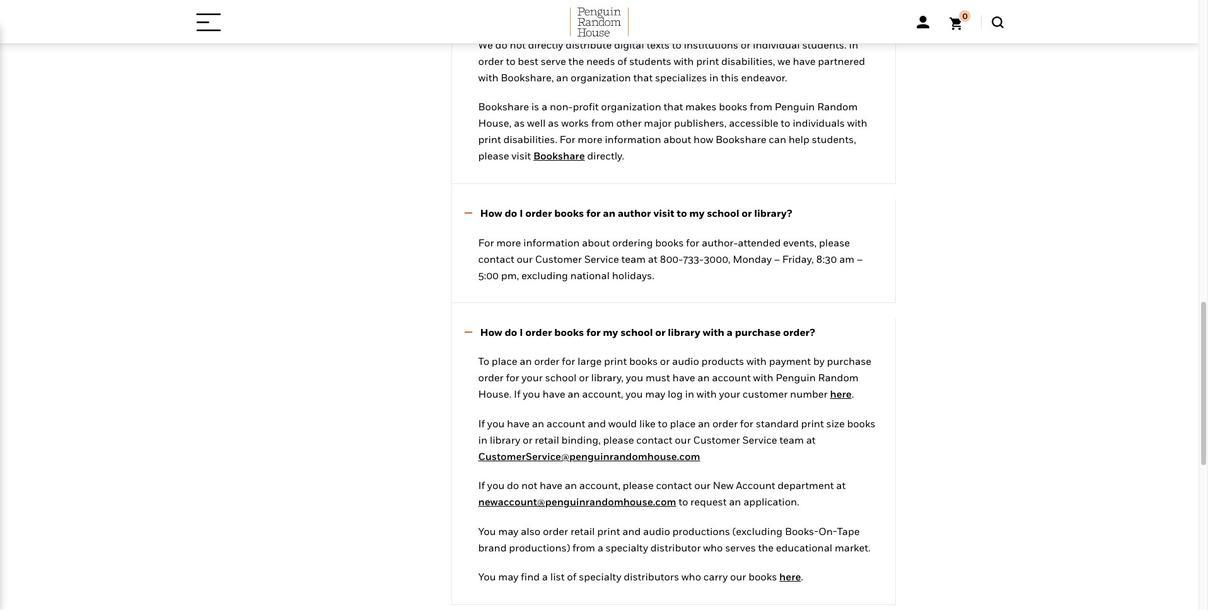 Task type: locate. For each thing, give the bounding box(es) containing it.
our inside if you do not have an account, please contact our new account department at newaccount@penguinrandomhouse.com to request an application.
[[694, 479, 710, 492]]

account up binding,
[[547, 417, 585, 430]]

account, up 'newaccount@penguinrandomhouse.com'
[[579, 479, 620, 492]]

and up binding,
[[588, 417, 606, 430]]

may inside you may also order retail print and audio productions (excluding books-on-tape brand productions) from a specialty distributor who serves the educational market.
[[498, 525, 519, 538]]

sign in image
[[916, 16, 929, 28]]

1 horizontal spatial information
[[605, 133, 661, 146]]

from
[[750, 101, 772, 113], [591, 117, 614, 130], [572, 542, 595, 554]]

0 horizontal spatial bookshare
[[478, 101, 529, 113]]

directly
[[528, 39, 563, 51]]

for down the works
[[560, 133, 575, 146]]

account,
[[582, 388, 623, 401], [579, 479, 620, 492]]

audio inside to place an order for large print books or audio products with payment by purchase order for your school or library, you must have an account with penguin random house. if you have an account, you may log in with your customer number
[[672, 355, 699, 368]]

place inside if you have an account and would like to place an order for standard print size books in library or retail binding, please contact our customer service team at customerservice@penguinrandomhouse.com
[[670, 417, 696, 430]]

do inside the we do not directly distribute digital texts to institutions or individual students. in order to best serve the needs of students with print disabilities, we have partnered with bookshare, an organization that specializes in this endeavor.
[[495, 39, 507, 51]]

our
[[517, 253, 533, 265], [675, 434, 691, 446], [694, 479, 710, 492], [730, 571, 746, 583]]

1 – from the left
[[774, 253, 780, 265]]

for
[[586, 207, 601, 219], [686, 236, 699, 249], [586, 326, 601, 338], [562, 355, 575, 368], [506, 372, 519, 384], [740, 417, 753, 430]]

1 vertical spatial retail
[[571, 525, 595, 538]]

2 horizontal spatial school
[[707, 207, 739, 219]]

new
[[713, 479, 734, 492]]

for inside for more information about ordering books for author-attended events, please contact our customer service team at 800-733-3000, monday – friday, 8:30 am – 5:00 pm, excluding national holidays.
[[478, 236, 494, 249]]

0 vertical spatial contact
[[478, 253, 514, 265]]

1 horizontal spatial customer
[[693, 434, 740, 446]]

bookshare for bookshare directly.
[[533, 150, 585, 162]]

0 horizontal spatial school
[[545, 372, 577, 384]]

that down students
[[633, 72, 653, 84]]

of
[[617, 55, 627, 68], [567, 571, 576, 583]]

1 vertical spatial here link
[[779, 571, 801, 583]]

or inside the we do not directly distribute digital texts to institutions or individual students. in order to best serve the needs of students with print disabilities, we have partnered with bookshare, an organization that specializes in this endeavor.
[[741, 39, 750, 51]]

0 horizontal spatial at
[[648, 253, 657, 265]]

1 horizontal spatial about
[[663, 133, 691, 146]]

1 vertical spatial i
[[520, 326, 523, 338]]

specialty
[[606, 542, 648, 554], [579, 571, 621, 583]]

a inside you may also order retail print and audio productions (excluding books-on-tape brand productions) from a specialty distributor who serves the educational market.
[[598, 542, 603, 554]]

to inside bookshare is a non-profit organization that makes books from penguin random house, as well as works from other major publishers, accessible to individuals with print disabilities. for more information about how bookshare can help students, please visit
[[781, 117, 790, 130]]

to place an order for large print books or audio products with payment by purchase order for your school or library, you must have an account with penguin random house. if you have an account, you may log in with your customer number
[[478, 355, 871, 401]]

individual
[[753, 39, 800, 51]]

0 horizontal spatial of
[[567, 571, 576, 583]]

how
[[480, 207, 502, 219], [480, 326, 502, 338]]

the down (excluding
[[758, 542, 774, 554]]

who inside you may also order retail print and audio productions (excluding books-on-tape brand productions) from a specialty distributor who serves the educational market.
[[703, 542, 723, 554]]

at inside for more information about ordering books for author-attended events, please contact our customer service team at 800-733-3000, monday – friday, 8:30 am – 5:00 pm, excluding national holidays.
[[648, 253, 657, 265]]

2 vertical spatial if
[[478, 479, 485, 492]]

with up products in the bottom of the page
[[703, 326, 724, 338]]

0 horizontal spatial here
[[779, 571, 801, 583]]

print inside if you have an account and would like to place an order for standard print size books in library or retail binding, please contact our customer service team at customerservice@penguinrandomhouse.com
[[801, 417, 824, 430]]

account, down library,
[[582, 388, 623, 401]]

1 vertical spatial at
[[806, 434, 816, 446]]

at
[[648, 253, 657, 265], [806, 434, 816, 446], [836, 479, 846, 492]]

the inside you may also order retail print and audio productions (excluding books-on-tape brand productions) from a specialty distributor who serves the educational market.
[[758, 542, 774, 554]]

for left large
[[562, 355, 575, 368]]

holidays.
[[612, 269, 654, 282]]

0 vertical spatial and
[[588, 417, 606, 430]]

2 i from the top
[[520, 326, 523, 338]]

a
[[542, 101, 547, 113], [727, 326, 733, 338], [598, 542, 603, 554], [542, 571, 548, 583]]

with inside bookshare is a non-profit organization that makes books from penguin random house, as well as works from other major publishers, accessible to individuals with print disabilities. for more information about how bookshare can help students, please visit
[[847, 117, 867, 130]]

random
[[817, 101, 858, 113], [818, 372, 859, 384]]

1 vertical spatial random
[[818, 372, 859, 384]]

if inside if you do not have an account, please contact our new account department at newaccount@penguinrandomhouse.com to request an application.
[[478, 479, 485, 492]]

contact up the 5:00
[[478, 253, 514, 265]]

you inside if you do not have an account, please contact our new account department at newaccount@penguinrandomhouse.com to request an application.
[[487, 479, 505, 492]]

0 vertical spatial about
[[663, 133, 691, 146]]

0 vertical spatial place
[[492, 355, 517, 368]]

in down house.
[[478, 434, 487, 446]]

our down log
[[675, 434, 691, 446]]

if you have an account and would like to place an order for standard print size books in library or retail binding, please contact our customer service team at customerservice@penguinrandomhouse.com
[[478, 417, 876, 463]]

1 horizontal spatial that
[[664, 101, 683, 113]]

2 you from the top
[[478, 571, 496, 583]]

0 vertical spatial purchase
[[735, 326, 781, 338]]

order inside the we do not directly distribute digital texts to institutions or individual students. in order to best serve the needs of students with print disabilities, we have partnered with bookshare, an organization that specializes in this endeavor.
[[478, 55, 504, 68]]

i for how do i order books for an author visit to my school or library?
[[520, 207, 523, 219]]

0 horizontal spatial purchase
[[735, 326, 781, 338]]

in inside the we do not directly distribute digital texts to institutions or individual students. in order to best serve the needs of students with print disabilities, we have partnered with bookshare, an organization that specializes in this endeavor.
[[709, 72, 719, 84]]

do for we do not directly distribute digital texts to institutions or individual students. in order to best serve the needs of students with print disabilities, we have partnered with bookshare, an organization that specializes in this endeavor.
[[495, 39, 507, 51]]

8:30
[[816, 253, 837, 265]]

purchase inside to place an order for large print books or audio products with payment by purchase order for your school or library, you must have an account with penguin random house. if you have an account, you may log in with your customer number
[[827, 355, 871, 368]]

do for how do i order books for an author visit to my school or library?
[[505, 207, 517, 219]]

or
[[741, 39, 750, 51], [742, 207, 752, 219], [655, 326, 666, 338], [660, 355, 670, 368], [579, 372, 589, 384], [523, 434, 532, 446]]

how for how do i order books for my school or library with a purchase order?
[[480, 326, 502, 338]]

2 horizontal spatial at
[[836, 479, 846, 492]]

about inside bookshare is a non-profit organization that makes books from penguin random house, as well as works from other major publishers, accessible to individuals with print disabilities. for more information about how bookshare can help students, please visit
[[663, 133, 691, 146]]

1 i from the top
[[520, 207, 523, 219]]

1 horizontal spatial service
[[742, 434, 777, 446]]

0 vertical spatial specialty
[[606, 542, 648, 554]]

1 horizontal spatial my
[[689, 207, 705, 219]]

0 vertical spatial more
[[578, 133, 602, 146]]

you up the would
[[626, 388, 643, 401]]

random up here .
[[818, 372, 859, 384]]

books-
[[785, 525, 819, 538]]

bookshare directly.
[[533, 150, 624, 162]]

with
[[674, 55, 694, 68], [478, 72, 498, 84], [847, 117, 867, 130], [703, 326, 724, 338], [746, 355, 767, 368], [753, 372, 773, 384], [697, 388, 717, 401]]

please inside for more information about ordering books for author-attended events, please contact our customer service team at 800-733-3000, monday – friday, 8:30 am – 5:00 pm, excluding national holidays.
[[819, 236, 850, 249]]

0 horizontal spatial –
[[774, 253, 780, 265]]

at inside if you do not have an account, please contact our new account department at newaccount@penguinrandomhouse.com to request an application.
[[836, 479, 846, 492]]

customer inside if you have an account and would like to place an order for standard print size books in library or retail binding, please contact our customer service team at customerservice@penguinrandomhouse.com
[[693, 434, 740, 446]]

audio inside you may also order retail print and audio productions (excluding books-on-tape brand productions) from a specialty distributor who serves the educational market.
[[643, 525, 670, 538]]

if
[[514, 388, 521, 401], [478, 417, 485, 430], [478, 479, 485, 492]]

you down brand
[[478, 571, 496, 583]]

our inside for more information about ordering books for author-attended events, please contact our customer service team at 800-733-3000, monday – friday, 8:30 am – 5:00 pm, excluding national holidays.
[[517, 253, 533, 265]]

0 vertical spatial you
[[478, 525, 496, 538]]

more inside bookshare is a non-profit organization that makes books from penguin random house, as well as works from other major publishers, accessible to individuals with print disabilities. for more information about how bookshare can help students, please visit
[[578, 133, 602, 146]]

2 vertical spatial bookshare
[[533, 150, 585, 162]]

visit inside bookshare is a non-profit organization that makes books from penguin random house, as well as works from other major publishers, accessible to individuals with print disabilities. for more information about how bookshare can help students, please visit
[[512, 150, 531, 162]]

to up can
[[781, 117, 790, 130]]

1 horizontal spatial team
[[780, 434, 804, 446]]

at left 800-
[[648, 253, 657, 265]]

do inside if you do not have an account, please contact our new account department at newaccount@penguinrandomhouse.com to request an application.
[[507, 479, 519, 492]]

for left standard at the bottom of the page
[[740, 417, 753, 430]]

0 horizontal spatial audio
[[643, 525, 670, 538]]

department
[[778, 479, 834, 492]]

books inside to place an order for large print books or audio products with payment by purchase order for your school or library, you must have an account with penguin random house. if you have an account, you may log in with your customer number
[[629, 355, 658, 368]]

our up pm,
[[517, 253, 533, 265]]

i
[[520, 207, 523, 219], [520, 326, 523, 338]]

as right well
[[548, 117, 559, 130]]

books down serves
[[749, 571, 777, 583]]

team inside if you have an account and would like to place an order for standard print size books in library or retail binding, please contact our customer service team at customerservice@penguinrandomhouse.com
[[780, 434, 804, 446]]

visit
[[512, 150, 531, 162], [653, 207, 674, 219]]

library down house.
[[490, 434, 520, 446]]

0 vertical spatial audio
[[672, 355, 699, 368]]

organization down needs
[[571, 72, 631, 84]]

0 vertical spatial if
[[514, 388, 521, 401]]

have inside if you do not have an account, please contact our new account department at newaccount@penguinrandomhouse.com to request an application.
[[540, 479, 562, 492]]

0 vertical spatial customer
[[535, 253, 582, 265]]

1 vertical spatial the
[[758, 542, 774, 554]]

audio
[[672, 355, 699, 368], [643, 525, 670, 538]]

penguin inside bookshare is a non-profit organization that makes books from penguin random house, as well as works from other major publishers, accessible to individuals with print disabilities. for more information about how bookshare can help students, please visit
[[775, 101, 815, 113]]

here link down the educational
[[779, 571, 801, 583]]

1 horizontal spatial more
[[578, 133, 602, 146]]

serve
[[541, 55, 566, 68]]

1 horizontal spatial of
[[617, 55, 627, 68]]

for more information about ordering books for author-attended events, please contact our customer service team at 800-733-3000, monday – friday, 8:30 am – 5:00 pm, excluding national holidays.
[[478, 236, 863, 282]]

how up the 5:00
[[480, 207, 502, 219]]

2 vertical spatial contact
[[656, 479, 692, 492]]

customer up excluding
[[535, 253, 582, 265]]

0 vertical spatial for
[[560, 133, 575, 146]]

print left the "size"
[[801, 417, 824, 430]]

productions
[[672, 525, 730, 538]]

and up you may find a list of specialty distributors who carry our books here .
[[622, 525, 641, 538]]

digital
[[614, 39, 644, 51]]

how for how do i order books for an author visit to my school or library?
[[480, 207, 502, 219]]

purchase
[[735, 326, 781, 338], [827, 355, 871, 368]]

with up students,
[[847, 117, 867, 130]]

1 horizontal spatial account
[[712, 372, 751, 384]]

a left list
[[542, 571, 548, 583]]

2 vertical spatial at
[[836, 479, 846, 492]]

and inside you may also order retail print and audio productions (excluding books-on-tape brand productions) from a specialty distributor who serves the educational market.
[[622, 525, 641, 538]]

1 vertical spatial library
[[490, 434, 520, 446]]

customer up new
[[693, 434, 740, 446]]

visit down disabilities.
[[512, 150, 531, 162]]

contact inside if you have an account and would like to place an order for standard print size books in library or retail binding, please contact our customer service team at customerservice@penguinrandomhouse.com
[[636, 434, 672, 446]]

customer inside for more information about ordering books for author-attended events, please contact our customer service team at 800-733-3000, monday – friday, 8:30 am – 5:00 pm, excluding national holidays.
[[535, 253, 582, 265]]

payment
[[769, 355, 811, 368]]

2 vertical spatial in
[[478, 434, 487, 446]]

0 vertical spatial .
[[852, 388, 854, 401]]

1 horizontal spatial retail
[[571, 525, 595, 538]]

1 horizontal spatial here
[[830, 388, 852, 401]]

do inside how do i order books for my school or library with a purchase order? link
[[505, 326, 517, 338]]

1 as from the left
[[514, 117, 525, 130]]

0 vertical spatial retail
[[535, 434, 559, 446]]

audio down how do i order books for my school or library with a purchase order? link
[[672, 355, 699, 368]]

0 vertical spatial bookshare
[[478, 101, 529, 113]]

in
[[709, 72, 719, 84], [685, 388, 694, 401], [478, 434, 487, 446]]

1 horizontal spatial school
[[621, 326, 653, 338]]

team
[[621, 253, 646, 265], [780, 434, 804, 446]]

–
[[774, 253, 780, 265], [857, 253, 863, 265]]

more up the bookshare directly.
[[578, 133, 602, 146]]

2 how from the top
[[480, 326, 502, 338]]

0 horizontal spatial service
[[584, 253, 619, 265]]

library
[[668, 326, 700, 338], [490, 434, 520, 446]]

1 how from the top
[[480, 207, 502, 219]]

1 vertical spatial service
[[742, 434, 777, 446]]

penguin
[[775, 101, 815, 113], [776, 372, 816, 384]]

bookshare down accessible
[[716, 133, 766, 146]]

products
[[702, 355, 744, 368]]

0 horizontal spatial the
[[568, 55, 584, 68]]

an down large
[[568, 388, 580, 401]]

how do i order books for my school or library with a purchase order?
[[480, 326, 815, 338]]

0 vertical spatial account,
[[582, 388, 623, 401]]

may
[[645, 388, 665, 401], [498, 525, 519, 538], [498, 571, 519, 583]]

you for you may find a list of specialty distributors who carry our books here .
[[478, 571, 496, 583]]

specialty up you may find a list of specialty distributors who carry our books here .
[[606, 542, 648, 554]]

have up binding,
[[543, 388, 565, 401]]

a up products in the bottom of the page
[[727, 326, 733, 338]]

0 vertical spatial random
[[817, 101, 858, 113]]

service up national
[[584, 253, 619, 265]]

that inside the we do not directly distribute digital texts to institutions or individual students. in order to best serve the needs of students with print disabilities, we have partnered with bookshare, an organization that specializes in this endeavor.
[[633, 72, 653, 84]]

1 vertical spatial audio
[[643, 525, 670, 538]]

account inside if you have an account and would like to place an order for standard print size books in library or retail binding, please contact our customer service team at customerservice@penguinrandomhouse.com
[[547, 417, 585, 430]]

1 vertical spatial information
[[523, 236, 580, 249]]

0 horizontal spatial customer
[[535, 253, 582, 265]]

0 vertical spatial penguin
[[775, 101, 815, 113]]

who down productions
[[703, 542, 723, 554]]

as left well
[[514, 117, 525, 130]]

1 vertical spatial account
[[547, 417, 585, 430]]

0 vertical spatial that
[[633, 72, 653, 84]]

contact down the like
[[636, 434, 672, 446]]

here down the educational
[[779, 571, 801, 583]]

organization inside bookshare is a non-profit organization that makes books from penguin random house, as well as works from other major publishers, accessible to individuals with print disabilities. for more information about how bookshare can help students, please visit
[[601, 101, 661, 113]]

1 vertical spatial in
[[685, 388, 694, 401]]

order inside you may also order retail print and audio productions (excluding books-on-tape brand productions) from a specialty distributor who serves the educational market.
[[543, 525, 568, 538]]

organization
[[571, 72, 631, 84], [601, 101, 661, 113]]

school up 'must'
[[621, 326, 653, 338]]

school inside to place an order for large print books or audio products with payment by purchase order for your school or library, you must have an account with penguin random house. if you have an account, you may log in with your customer number
[[545, 372, 577, 384]]

and
[[588, 417, 606, 430], [622, 525, 641, 538]]

large
[[578, 355, 602, 368]]

you
[[478, 525, 496, 538], [478, 571, 496, 583]]

school
[[707, 207, 739, 219], [621, 326, 653, 338], [545, 372, 577, 384]]

of right list
[[567, 571, 576, 583]]

0 vertical spatial here
[[830, 388, 852, 401]]

print up library,
[[604, 355, 627, 368]]

the inside the we do not directly distribute digital texts to institutions or individual students. in order to best serve the needs of students with print disabilities, we have partnered with bookshare, an organization that specializes in this endeavor.
[[568, 55, 584, 68]]

1 horizontal spatial place
[[670, 417, 696, 430]]

account inside to place an order for large print books or audio products with payment by purchase order for your school or library, you must have an account with penguin random house. if you have an account, you may log in with your customer number
[[712, 372, 751, 384]]

audio up distributor
[[643, 525, 670, 538]]

disabilities.
[[503, 133, 557, 146]]

1 vertical spatial for
[[478, 236, 494, 249]]

– right 'am'
[[857, 253, 863, 265]]

0 horizontal spatial about
[[582, 236, 610, 249]]

you down house.
[[487, 417, 505, 430]]

a right is at the left top
[[542, 101, 547, 113]]

pm,
[[501, 269, 519, 282]]

please
[[478, 150, 509, 162], [819, 236, 850, 249], [603, 434, 634, 446], [623, 479, 654, 492]]

to right the like
[[658, 417, 668, 430]]

0 horizontal spatial in
[[478, 434, 487, 446]]

print down institutions
[[696, 55, 719, 68]]

if inside if you have an account and would like to place an order for standard print size books in library or retail binding, please contact our customer service team at customerservice@penguinrandomhouse.com
[[478, 417, 485, 430]]

information
[[605, 133, 661, 146], [523, 236, 580, 249]]

team down standard at the bottom of the page
[[780, 434, 804, 446]]

how up to
[[480, 326, 502, 338]]

directly.
[[587, 150, 624, 162]]

1 vertical spatial team
[[780, 434, 804, 446]]

more up pm,
[[496, 236, 521, 249]]

0 vertical spatial school
[[707, 207, 739, 219]]

size
[[826, 417, 845, 430]]

1 vertical spatial may
[[498, 525, 519, 538]]

books up 800-
[[655, 236, 684, 249]]

have up 'newaccount@penguinrandomhouse.com'
[[540, 479, 562, 492]]

0 vertical spatial service
[[584, 253, 619, 265]]

with down we
[[478, 72, 498, 84]]

you inside if you have an account and would like to place an order for standard print size books in library or retail binding, please contact our customer service team at customerservice@penguinrandomhouse.com
[[487, 417, 505, 430]]

retail left binding,
[[535, 434, 559, 446]]

my up library,
[[603, 326, 618, 338]]

bookshare down disabilities.
[[533, 150, 585, 162]]

1 horizontal spatial in
[[685, 388, 694, 401]]

may down 'must'
[[645, 388, 665, 401]]

contact inside for more information about ordering books for author-attended events, please contact our customer service team at 800-733-3000, monday – friday, 8:30 am – 5:00 pm, excluding national holidays.
[[478, 253, 514, 265]]

please down "customerservice@penguinrandomhouse.com" at bottom
[[623, 479, 654, 492]]

1 horizontal spatial as
[[548, 117, 559, 130]]

a inside bookshare is a non-profit organization that makes books from penguin random house, as well as works from other major publishers, accessible to individuals with print disabilities. for more information about how bookshare can help students, please visit
[[542, 101, 547, 113]]

here link
[[830, 388, 852, 401], [779, 571, 801, 583]]

do inside "how do i order books for an author visit to my school or library?" link
[[505, 207, 517, 219]]

0 horizontal spatial .
[[801, 571, 803, 583]]

binding,
[[562, 434, 601, 446]]

retail inside if you have an account and would like to place an order for standard print size books in library or retail binding, please contact our customer service team at customerservice@penguinrandomhouse.com
[[535, 434, 559, 446]]

at down number
[[806, 434, 816, 446]]

attended
[[738, 236, 781, 249]]

here link up the "size"
[[830, 388, 852, 401]]

that
[[633, 72, 653, 84], [664, 101, 683, 113]]

do for how do i order books for my school or library with a purchase order?
[[505, 326, 517, 338]]

0 horizontal spatial my
[[603, 326, 618, 338]]

1 horizontal spatial visit
[[653, 207, 674, 219]]

print inside you may also order retail print and audio productions (excluding books-on-tape brand productions) from a specialty distributor who serves the educational market.
[[597, 525, 620, 538]]

place right to
[[492, 355, 517, 368]]

here up the "size"
[[830, 388, 852, 401]]

0 vertical spatial how
[[480, 207, 502, 219]]

specialty right list
[[579, 571, 621, 583]]

you inside you may also order retail print and audio productions (excluding books-on-tape brand productions) from a specialty distributor who serves the educational market.
[[478, 525, 496, 538]]

0 vertical spatial account
[[712, 372, 751, 384]]

that up major at the top right
[[664, 101, 683, 113]]

contact inside if you do not have an account, please contact our new account department at newaccount@penguinrandomhouse.com to request an application.
[[656, 479, 692, 492]]

0 vertical spatial in
[[709, 72, 719, 84]]

as
[[514, 117, 525, 130], [548, 117, 559, 130]]

1 horizontal spatial bookshare
[[533, 150, 585, 162]]

my up author-
[[689, 207, 705, 219]]

0 vertical spatial library
[[668, 326, 700, 338]]

books up accessible
[[719, 101, 747, 113]]

1 vertical spatial and
[[622, 525, 641, 538]]

books
[[719, 101, 747, 113], [554, 207, 584, 219], [655, 236, 684, 249], [554, 326, 584, 338], [629, 355, 658, 368], [847, 417, 876, 430], [749, 571, 777, 583]]

1 you from the top
[[478, 525, 496, 538]]

you
[[626, 372, 643, 384], [523, 388, 540, 401], [626, 388, 643, 401], [487, 417, 505, 430], [487, 479, 505, 492]]

carry
[[704, 571, 728, 583]]

0 horizontal spatial team
[[621, 253, 646, 265]]

0 horizontal spatial retail
[[535, 434, 559, 446]]

bookshare
[[478, 101, 529, 113], [716, 133, 766, 146], [533, 150, 585, 162]]

please up the 8:30
[[819, 236, 850, 249]]

books right the "size"
[[847, 417, 876, 430]]

from right productions)
[[572, 542, 595, 554]]

1 vertical spatial customer
[[693, 434, 740, 446]]

library inside if you have an account and would like to place an order for standard print size books in library or retail binding, please contact our customer service team at customerservice@penguinrandomhouse.com
[[490, 434, 520, 446]]

1 horizontal spatial for
[[560, 133, 575, 146]]

print down newaccount@penguinrandomhouse.com link
[[597, 525, 620, 538]]

in inside to place an order for large print books or audio products with payment by purchase order for your school or library, you must have an account with penguin random house. if you have an account, you may log in with your customer number
[[685, 388, 694, 401]]

1 vertical spatial penguin
[[776, 372, 816, 384]]

1 horizontal spatial who
[[703, 542, 723, 554]]

on-
[[819, 525, 837, 538]]

0 horizontal spatial information
[[523, 236, 580, 249]]

log
[[668, 388, 683, 401]]

order down we
[[478, 55, 504, 68]]

1 vertical spatial if
[[478, 417, 485, 430]]

you for you may also order retail print and audio productions (excluding books-on-tape brand productions) from a specialty distributor who serves the educational market.
[[478, 525, 496, 538]]

0 horizontal spatial library
[[490, 434, 520, 446]]

newaccount@penguinrandomhouse.com link
[[478, 496, 676, 508]]

to inside if you do not have an account, please contact our new account department at newaccount@penguinrandomhouse.com to request an application.
[[679, 496, 688, 508]]

school up author-
[[707, 207, 739, 219]]

about inside for more information about ordering books for author-attended events, please contact our customer service team at 800-733-3000, monday – friday, 8:30 am – 5:00 pm, excluding national holidays.
[[582, 236, 610, 249]]

for up 733- in the right top of the page
[[686, 236, 699, 249]]

random up individuals
[[817, 101, 858, 113]]

in right log
[[685, 388, 694, 401]]

at right department in the right bottom of the page
[[836, 479, 846, 492]]

newaccount@penguinrandomhouse.com
[[478, 496, 676, 508]]

books inside if you have an account and would like to place an order for standard print size books in library or retail binding, please contact our customer service team at customerservice@penguinrandomhouse.com
[[847, 417, 876, 430]]

0 vertical spatial team
[[621, 253, 646, 265]]

with right log
[[697, 388, 717, 401]]

information down other
[[605, 133, 661, 146]]

best
[[518, 55, 538, 68]]

have
[[793, 55, 816, 68], [672, 372, 695, 384], [543, 388, 565, 401], [507, 417, 530, 430], [540, 479, 562, 492]]

makes
[[685, 101, 717, 113]]

2 – from the left
[[857, 253, 863, 265]]

serves
[[725, 542, 756, 554]]

to
[[672, 39, 682, 51], [506, 55, 515, 68], [781, 117, 790, 130], [677, 207, 687, 219], [658, 417, 668, 430], [679, 496, 688, 508]]

please down the would
[[603, 434, 634, 446]]

to inside if you have an account and would like to place an order for standard print size books in library or retail binding, please contact our customer service team at customerservice@penguinrandomhouse.com
[[658, 417, 668, 430]]

0 horizontal spatial here link
[[779, 571, 801, 583]]

to left request
[[679, 496, 688, 508]]

do
[[495, 39, 507, 51], [505, 207, 517, 219], [505, 326, 517, 338], [507, 479, 519, 492]]



Task type: describe. For each thing, give the bounding box(es) containing it.
if you do not have an account, please contact our new account department at newaccount@penguinrandomhouse.com to request an application.
[[478, 479, 846, 508]]

for left author
[[586, 207, 601, 219]]

penguin inside to place an order for large print books or audio products with payment by purchase order for your school or library, you must have an account with penguin random house. if you have an account, you may log in with your customer number
[[776, 372, 816, 384]]

this
[[721, 72, 739, 84]]

733-
[[683, 253, 704, 265]]

how do i order books for an author visit to my school or library? link
[[452, 206, 882, 222]]

list
[[550, 571, 565, 583]]

an up customerservice@penguinrandomhouse.com link
[[532, 417, 544, 430]]

organization inside the we do not directly distribute digital texts to institutions or individual students. in order to best serve the needs of students with print disabilities, we have partnered with bookshare, an organization that specializes in this endeavor.
[[571, 72, 631, 84]]

at inside if you have an account and would like to place an order for standard print size books in library or retail binding, please contact our customer service team at customerservice@penguinrandomhouse.com
[[806, 434, 816, 446]]

you may find a list of specialty distributors who carry our books here .
[[478, 571, 803, 583]]

by
[[813, 355, 825, 368]]

books inside for more information about ordering books for author-attended events, please contact our customer service team at 800-733-3000, monday – friday, 8:30 am – 5:00 pm, excluding national holidays.
[[655, 236, 684, 249]]

brand
[[478, 542, 507, 554]]

you may also order retail print and audio productions (excluding books-on-tape brand productions) from a specialty distributor who serves the educational market.
[[478, 525, 871, 554]]

bookshare,
[[501, 72, 554, 84]]

0 vertical spatial my
[[689, 207, 705, 219]]

print inside the we do not directly distribute digital texts to institutions or individual students. in order to best serve the needs of students with print disabilities, we have partnered with bookshare, an organization that specializes in this endeavor.
[[696, 55, 719, 68]]

disabilities,
[[721, 55, 775, 68]]

or inside if you have an account and would like to place an order for standard print size books in library or retail binding, please contact our customer service team at customerservice@penguinrandomhouse.com
[[523, 434, 532, 446]]

publishers,
[[674, 117, 727, 130]]

for inside if you have an account and would like to place an order for standard print size books in library or retail binding, please contact our customer service team at customerservice@penguinrandomhouse.com
[[740, 417, 753, 430]]

have up log
[[672, 372, 695, 384]]

we do not directly distribute digital texts to institutions or individual students. in order to best serve the needs of students with print disabilities, we have partnered with bookshare, an organization that specializes in this endeavor.
[[478, 39, 865, 84]]

house,
[[478, 117, 512, 130]]

standard
[[756, 417, 799, 430]]

may inside to place an order for large print books or audio products with payment by purchase order for your school or library, you must have an account with penguin random house. if you have an account, you may log in with your customer number
[[645, 388, 665, 401]]

profit
[[573, 101, 599, 113]]

1 vertical spatial bookshare
[[716, 133, 766, 146]]

if for have
[[478, 417, 485, 430]]

1 vertical spatial .
[[801, 571, 803, 583]]

order down excluding
[[525, 326, 552, 338]]

library,
[[591, 372, 624, 384]]

service inside for more information about ordering books for author-attended events, please contact our customer service team at 800-733-3000, monday – friday, 8:30 am – 5:00 pm, excluding national holidays.
[[584, 253, 619, 265]]

library?
[[754, 207, 792, 219]]

please inside if you have an account and would like to place an order for standard print size books in library or retail binding, please contact our customer service team at customerservice@penguinrandomhouse.com
[[603, 434, 634, 446]]

partnered
[[818, 55, 865, 68]]

service inside if you have an account and would like to place an order for standard print size books in library or retail binding, please contact our customer service team at customerservice@penguinrandomhouse.com
[[742, 434, 777, 446]]

customerservice@penguinrandomhouse.com link
[[478, 450, 700, 463]]

information inside bookshare is a non-profit organization that makes books from penguin random house, as well as works from other major publishers, accessible to individuals with print disabilities. for more information about how bookshare can help students, please visit
[[605, 133, 661, 146]]

tape
[[837, 525, 860, 538]]

bookshare link
[[533, 150, 585, 162]]

can
[[769, 133, 786, 146]]

non-
[[550, 101, 573, 113]]

with left the payment in the right of the page
[[746, 355, 767, 368]]

distribute
[[566, 39, 612, 51]]

excluding
[[521, 269, 568, 282]]

to right texts
[[672, 39, 682, 51]]

is
[[531, 101, 539, 113]]

not inside if you do not have an account, please contact our new account department at newaccount@penguinrandomhouse.com to request an application.
[[521, 479, 537, 492]]

please inside bookshare is a non-profit organization that makes books from penguin random house, as well as works from other major publishers, accessible to individuals with print disabilities. for more information about how bookshare can help students, please visit
[[478, 150, 509, 162]]

we
[[778, 55, 790, 68]]

1 vertical spatial specialty
[[579, 571, 621, 583]]

application.
[[744, 496, 799, 508]]

order?
[[783, 326, 815, 338]]

for up house.
[[506, 372, 519, 384]]

1 horizontal spatial library
[[668, 326, 700, 338]]

shopping cart image
[[949, 10, 971, 30]]

here link for you may find a list of specialty distributors who carry our books here .
[[779, 571, 801, 583]]

(excluding
[[732, 525, 783, 538]]

account, inside if you do not have an account, please contact our new account department at newaccount@penguinrandomhouse.com to request an application.
[[579, 479, 620, 492]]

team inside for more information about ordering books for author-attended events, please contact our customer service team at 800-733-3000, monday – friday, 8:30 am – 5:00 pm, excluding national holidays.
[[621, 253, 646, 265]]

search image
[[992, 16, 1003, 28]]

monday
[[733, 253, 772, 265]]

well
[[527, 117, 546, 130]]

books up large
[[554, 326, 584, 338]]

may for print
[[498, 525, 519, 538]]

order up house.
[[478, 372, 504, 384]]

customerservice@penguinrandomhouse.com
[[478, 450, 700, 463]]

0 vertical spatial your
[[522, 372, 543, 384]]

our right 'carry'
[[730, 571, 746, 583]]

have inside if you have an account and would like to place an order for standard print size books in library or retail binding, please contact our customer service team at customerservice@penguinrandomhouse.com
[[507, 417, 530, 430]]

1 vertical spatial here
[[779, 571, 801, 583]]

books inside bookshare is a non-profit organization that makes books from penguin random house, as well as works from other major publishers, accessible to individuals with print disabilities. for more information about how bookshare can help students, please visit
[[719, 101, 747, 113]]

an inside the we do not directly distribute digital texts to institutions or individual students. in order to best serve the needs of students with print disabilities, we have partnered with bookshare, an organization that specializes in this endeavor.
[[556, 72, 568, 84]]

800-
[[660, 253, 683, 265]]

major
[[644, 117, 672, 130]]

individuals
[[793, 117, 845, 130]]

how do i order books for my school or library with a purchase order? link
[[452, 325, 882, 341]]

from inside you may also order retail print and audio productions (excluding books-on-tape brand productions) from a specialty distributor who serves the educational market.
[[572, 542, 595, 554]]

i for how do i order books for my school or library with a purchase order?
[[520, 326, 523, 338]]

1 vertical spatial school
[[621, 326, 653, 338]]

specializes
[[655, 72, 707, 84]]

an down new
[[729, 496, 741, 508]]

2 as from the left
[[548, 117, 559, 130]]

number
[[790, 388, 828, 401]]

ordering
[[612, 236, 653, 249]]

order inside if you have an account and would like to place an order for standard print size books in library or retail binding, please contact our customer service team at customerservice@penguinrandomhouse.com
[[712, 417, 738, 430]]

if inside to place an order for large print books or audio products with payment by purchase order for your school or library, you must have an account with penguin random house. if you have an account, you may log in with your customer number
[[514, 388, 521, 401]]

institutions
[[684, 39, 738, 51]]

to
[[478, 355, 489, 368]]

books down the bookshare directly.
[[554, 207, 584, 219]]

would
[[608, 417, 637, 430]]

distributor
[[651, 542, 701, 554]]

place inside to place an order for large print books or audio products with payment by purchase order for your school or library, you must have an account with penguin random house. if you have an account, you may log in with your customer number
[[492, 355, 517, 368]]

3000,
[[704, 253, 730, 265]]

you left 'must'
[[626, 372, 643, 384]]

that inside bookshare is a non-profit organization that makes books from penguin random house, as well as works from other major publishers, accessible to individuals with print disabilities. for more information about how bookshare can help students, please visit
[[664, 101, 683, 113]]

specialty inside you may also order retail print and audio productions (excluding books-on-tape brand productions) from a specialty distributor who serves the educational market.
[[606, 542, 648, 554]]

more inside for more information about ordering books for author-attended events, please contact our customer service team at 800-733-3000, monday – friday, 8:30 am – 5:00 pm, excluding national holidays.
[[496, 236, 521, 249]]

bookshare for bookshare is a non-profit organization that makes books from penguin random house, as well as works from other major publishers, accessible to individuals with print disabilities. for more information about how bookshare can help students, please visit
[[478, 101, 529, 113]]

an down products in the bottom of the page
[[698, 372, 710, 384]]

random inside to place an order for large print books or audio products with payment by purchase order for your school or library, you must have an account with penguin random house. if you have an account, you may log in with your customer number
[[818, 372, 859, 384]]

with up specializes
[[674, 55, 694, 68]]

author-
[[702, 236, 738, 249]]

we
[[478, 39, 493, 51]]

retail inside you may also order retail print and audio productions (excluding books-on-tape brand productions) from a specialty distributor who serves the educational market.
[[571, 525, 595, 538]]

may for of
[[498, 571, 519, 583]]

to left best
[[506, 55, 515, 68]]

print inside bookshare is a non-profit organization that makes books from penguin random house, as well as works from other major publishers, accessible to individuals with print disabilities. for more information about how bookshare can help students, please visit
[[478, 133, 501, 146]]

for inside for more information about ordering books for author-attended events, please contact our customer service team at 800-733-3000, monday – friday, 8:30 am – 5:00 pm, excluding national holidays.
[[686, 236, 699, 249]]

1 vertical spatial visit
[[653, 207, 674, 219]]

1 vertical spatial your
[[719, 388, 740, 401]]

for up large
[[586, 326, 601, 338]]

friday,
[[782, 253, 814, 265]]

to up 800-
[[677, 207, 687, 219]]

with up customer
[[753, 372, 773, 384]]

information inside for more information about ordering books for author-attended events, please contact our customer service team at 800-733-3000, monday – friday, 8:30 am – 5:00 pm, excluding national holidays.
[[523, 236, 580, 249]]

for inside bookshare is a non-profit organization that makes books from penguin random house, as well as works from other major publishers, accessible to individuals with print disabilities. for more information about how bookshare can help students, please visit
[[560, 133, 575, 146]]

in
[[849, 39, 858, 51]]

how do i order books for an author visit to my school or library?
[[480, 207, 792, 219]]

accessible
[[729, 117, 778, 130]]

penguin random house image
[[570, 8, 629, 36]]

endeavor.
[[741, 72, 787, 84]]

not inside the we do not directly distribute digital texts to institutions or individual students. in order to best serve the needs of students with print disabilities, we have partnered with bookshare, an organization that specializes in this endeavor.
[[510, 39, 526, 51]]

house.
[[478, 388, 512, 401]]

other
[[616, 117, 642, 130]]

an down to place an order for large print books or audio products with payment by purchase order for your school or library, you must have an account with penguin random house. if you have an account, you may log in with your customer number
[[698, 417, 710, 430]]

productions)
[[509, 542, 570, 554]]

please inside if you do not have an account, please contact our new account department at newaccount@penguinrandomhouse.com to request an application.
[[623, 479, 654, 492]]

students,
[[812, 133, 856, 146]]

if for do
[[478, 479, 485, 492]]

order left large
[[534, 355, 560, 368]]

order down bookshare link
[[525, 207, 552, 219]]

in inside if you have an account and would like to place an order for standard print size books in library or retail binding, please contact our customer service team at customerservice@penguinrandomhouse.com
[[478, 434, 487, 446]]

texts
[[647, 39, 670, 51]]

how
[[694, 133, 713, 146]]

must
[[646, 372, 670, 384]]

account
[[736, 479, 775, 492]]

our inside if you have an account and would like to place an order for standard print size books in library or retail binding, please contact our customer service team at customerservice@penguinrandomhouse.com
[[675, 434, 691, 446]]

find
[[521, 571, 540, 583]]

0 vertical spatial from
[[750, 101, 772, 113]]

print inside to place an order for large print books or audio products with payment by purchase order for your school or library, you must have an account with penguin random house. if you have an account, you may log in with your customer number
[[604, 355, 627, 368]]

you right house.
[[523, 388, 540, 401]]

customer
[[743, 388, 788, 401]]

national
[[570, 269, 610, 282]]

bookshare is a non-profit organization that makes books from penguin random house, as well as works from other major publishers, accessible to individuals with print disabilities. for more information about how bookshare can help students, please visit
[[478, 101, 867, 162]]

1 vertical spatial of
[[567, 571, 576, 583]]

1 vertical spatial from
[[591, 117, 614, 130]]

like
[[639, 417, 656, 430]]

also
[[521, 525, 541, 538]]

account, inside to place an order for large print books or audio products with payment by purchase order for your school or library, you must have an account with penguin random house. if you have an account, you may log in with your customer number
[[582, 388, 623, 401]]

an right to
[[520, 355, 532, 368]]

an left author
[[603, 207, 615, 219]]

distributors
[[624, 571, 679, 583]]

help
[[789, 133, 809, 146]]

here link for here .
[[830, 388, 852, 401]]

and inside if you have an account and would like to place an order for standard print size books in library or retail binding, please contact our customer service team at customerservice@penguinrandomhouse.com
[[588, 417, 606, 430]]

an up 'newaccount@penguinrandomhouse.com'
[[565, 479, 577, 492]]

have inside the we do not directly distribute digital texts to institutions or individual students. in order to best serve the needs of students with print disabilities, we have partnered with bookshare, an organization that specializes in this endeavor.
[[793, 55, 816, 68]]

random inside bookshare is a non-profit organization that makes books from penguin random house, as well as works from other major publishers, accessible to individuals with print disabilities. for more information about how bookshare can help students, please visit
[[817, 101, 858, 113]]

students.
[[802, 39, 847, 51]]

of inside the we do not directly distribute digital texts to institutions or individual students. in order to best serve the needs of students with print disabilities, we have partnered with bookshare, an organization that specializes in this endeavor.
[[617, 55, 627, 68]]

am
[[839, 253, 854, 265]]

5:00
[[478, 269, 499, 282]]

needs
[[586, 55, 615, 68]]

here .
[[830, 388, 854, 401]]

educational
[[776, 542, 832, 554]]

request
[[690, 496, 727, 508]]

1 vertical spatial who
[[682, 571, 701, 583]]

author
[[618, 207, 651, 219]]

events,
[[783, 236, 817, 249]]



Task type: vqa. For each thing, say whether or not it's contained in the screenshot.
At inside the If you have an account and would like to place an order for standard print size books in library or retail binding, please contact our Customer Service team at CustomerService@penguinrandomhouse.com
yes



